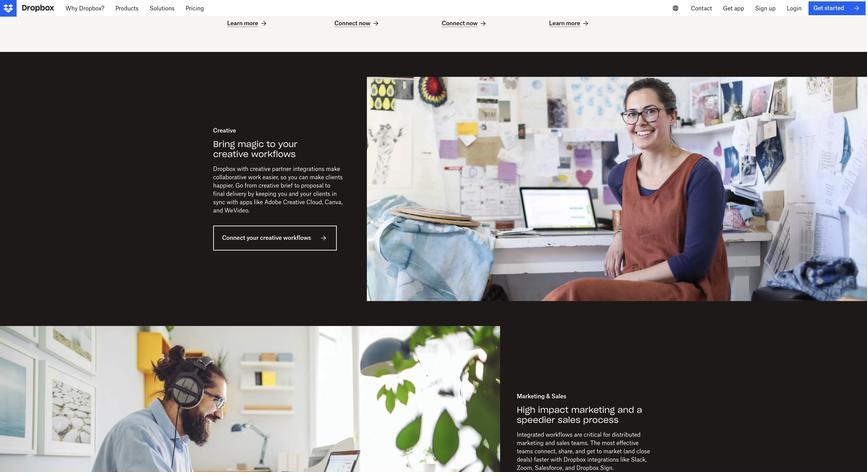 Task type: vqa. For each thing, say whether or not it's contained in the screenshot.
YOU to the top
yes



Task type: locate. For each thing, give the bounding box(es) containing it.
0 horizontal spatial marketing
[[517, 440, 544, 447]]

0 vertical spatial your
[[278, 139, 298, 150]]

you
[[288, 174, 297, 181], [278, 191, 287, 197]]

dropbox?
[[79, 5, 104, 12]]

learn more
[[227, 20, 258, 27], [549, 20, 580, 27]]

clients up in
[[326, 174, 343, 181]]

bring
[[213, 139, 235, 150]]

1 vertical spatial your
[[300, 191, 312, 197]]

with inside integrated workflows are critical for distributed marketing and sales teams. the most effective teams connect, share, and get to market (and close deals) faster with dropbox integrations like slack, zoom, salesforce, and dropbox sign.
[[551, 457, 562, 463]]

like down by
[[254, 199, 263, 206]]

sign up
[[755, 5, 776, 12]]

dropbox
[[213, 166, 236, 173], [564, 457, 586, 463], [577, 465, 599, 472]]

1 horizontal spatial connect now link
[[442, 19, 488, 28]]

1 vertical spatial make
[[310, 174, 324, 181]]

integrations up sign.
[[588, 457, 619, 463]]

marketing down 'integrated'
[[517, 440, 544, 447]]

1 horizontal spatial more
[[566, 20, 580, 27]]

integrations up can
[[293, 166, 325, 173]]

login
[[787, 5, 802, 12]]

sign.
[[600, 465, 614, 472]]

are
[[574, 432, 583, 439]]

0 horizontal spatial get
[[723, 5, 733, 12]]

0 horizontal spatial creative
[[213, 127, 236, 134]]

1 vertical spatial integrations
[[588, 457, 619, 463]]

impact
[[538, 405, 569, 415]]

1 horizontal spatial learn more link
[[549, 19, 590, 28]]

1 vertical spatial dropbox
[[564, 457, 586, 463]]

2 horizontal spatial connect
[[442, 20, 465, 27]]

1 horizontal spatial learn more
[[549, 20, 580, 27]]

deals)
[[517, 457, 533, 463]]

1 horizontal spatial connect
[[335, 20, 358, 27]]

0 vertical spatial like
[[254, 199, 263, 206]]

your down wevideo.
[[247, 235, 259, 241]]

bring magic to your creative workflows
[[213, 139, 298, 159]]

more
[[244, 20, 258, 27], [566, 20, 580, 27]]

get
[[587, 448, 595, 455]]

up
[[769, 5, 776, 12]]

get left started
[[814, 5, 824, 12]]

to right brief
[[294, 182, 300, 189]]

workflows inside bring magic to your creative workflows
[[251, 149, 296, 159]]

2 learn from the left
[[549, 20, 565, 27]]

pricing
[[186, 5, 204, 12]]

0 horizontal spatial connect now
[[335, 20, 371, 27]]

to inside bring magic to your creative workflows
[[267, 139, 276, 150]]

with up work at the top left of the page
[[237, 166, 249, 173]]

a person sitting at a desk wearing headphones and looking at a laptop image
[[0, 326, 500, 472]]

sales up share,
[[557, 440, 570, 447]]

2 vertical spatial with
[[551, 457, 562, 463]]

get for get app
[[723, 5, 733, 12]]

final
[[213, 191, 225, 197]]

now
[[359, 20, 371, 27], [466, 20, 478, 27]]

0 horizontal spatial learn
[[227, 20, 243, 27]]

and up connect,
[[545, 440, 555, 447]]

0 horizontal spatial learn more
[[227, 20, 258, 27]]

1 learn from the left
[[227, 20, 243, 27]]

integrated
[[517, 432, 544, 439]]

your inside dropbox with creative partner integrations make collaborative work easier, so you can make clients happier. go from creative brief to proposal to final delivery by keeping you and your clients in sync with apps like adobe creative cloud, canva, and wevideo.
[[300, 191, 312, 197]]

1 horizontal spatial marketing
[[571, 405, 615, 415]]

learn
[[227, 20, 243, 27], [549, 20, 565, 27]]

happier.
[[213, 182, 234, 189]]

to right 'get' on the right of the page
[[597, 448, 602, 455]]

sales inside high impact marketing and a speedier sales process
[[558, 415, 581, 425]]

1 now from the left
[[359, 20, 371, 27]]

pricing link
[[180, 0, 210, 17]]

high
[[517, 405, 536, 415]]

1 connect now link from the left
[[335, 19, 380, 28]]

make up in
[[326, 166, 340, 173]]

to right magic at the top left
[[267, 139, 276, 150]]

apps
[[240, 199, 252, 206]]

2 vertical spatial workflows
[[546, 432, 573, 439]]

2 connect now link from the left
[[442, 19, 488, 28]]

creative down brief
[[283, 199, 305, 206]]

get for get started
[[814, 5, 824, 12]]

and down share,
[[565, 465, 575, 472]]

make
[[326, 166, 340, 173], [310, 174, 324, 181]]

1 learn more from the left
[[227, 20, 258, 27]]

integrations
[[293, 166, 325, 173], [588, 457, 619, 463]]

your up partner
[[278, 139, 298, 150]]

creative up the bring
[[213, 127, 236, 134]]

workflows
[[251, 149, 296, 159], [283, 235, 311, 241], [546, 432, 573, 439]]

sales
[[552, 393, 567, 400]]

0 vertical spatial marketing
[[571, 405, 615, 415]]

1 vertical spatial creative
[[283, 199, 305, 206]]

with
[[237, 166, 249, 173], [227, 199, 238, 206], [551, 457, 562, 463]]

connect your creative workflows link
[[213, 226, 337, 251]]

1 horizontal spatial learn
[[549, 20, 565, 27]]

1 horizontal spatial integrations
[[588, 457, 619, 463]]

2 horizontal spatial your
[[300, 191, 312, 197]]

0 vertical spatial integrations
[[293, 166, 325, 173]]

so
[[281, 174, 287, 181]]

login link
[[782, 0, 808, 17]]

2 more from the left
[[566, 20, 580, 27]]

why dropbox? button
[[60, 0, 110, 17]]

you right so at the top left
[[288, 174, 297, 181]]

sales up are
[[558, 415, 581, 425]]

like inside integrated workflows are critical for distributed marketing and sales teams. the most effective teams connect, share, and get to market (and close deals) faster with dropbox integrations like slack, zoom, salesforce, and dropbox sign.
[[621, 457, 630, 463]]

1 horizontal spatial now
[[466, 20, 478, 27]]

marketing & sales
[[517, 393, 567, 400]]

your down proposal
[[300, 191, 312, 197]]

magic
[[238, 139, 264, 150]]

dropbox down 'get' on the right of the page
[[577, 465, 599, 472]]

0 vertical spatial workflows
[[251, 149, 296, 159]]

keeping
[[256, 191, 277, 197]]

clients
[[326, 174, 343, 181], [313, 191, 331, 197]]

creative inside bring magic to your creative workflows
[[213, 149, 249, 159]]

connect now link
[[335, 19, 380, 28], [442, 19, 488, 28]]

1 vertical spatial like
[[621, 457, 630, 463]]

your inside bring magic to your creative workflows
[[278, 139, 298, 150]]

slack,
[[631, 457, 647, 463]]

0 vertical spatial sales
[[558, 415, 581, 425]]

0 vertical spatial make
[[326, 166, 340, 173]]

0 horizontal spatial like
[[254, 199, 263, 206]]

workflows inside integrated workflows are critical for distributed marketing and sales teams. the most effective teams connect, share, and get to market (and close deals) faster with dropbox integrations like slack, zoom, salesforce, and dropbox sign.
[[546, 432, 573, 439]]

like down (and
[[621, 457, 630, 463]]

delivery
[[226, 191, 246, 197]]

like inside dropbox with creative partner integrations make collaborative work easier, so you can make clients happier. go from creative brief to proposal to final delivery by keeping you and your clients in sync with apps like adobe creative cloud, canva, and wevideo.
[[254, 199, 263, 206]]

0 horizontal spatial connect now link
[[335, 19, 380, 28]]

creative
[[213, 127, 236, 134], [283, 199, 305, 206]]

2 now from the left
[[466, 20, 478, 27]]

get left app
[[723, 5, 733, 12]]

and left "a"
[[618, 405, 634, 415]]

sign up link
[[750, 0, 782, 17]]

get inside get app dropdown button
[[723, 5, 733, 12]]

learn for second the learn more link from left
[[549, 20, 565, 27]]

0 horizontal spatial your
[[247, 235, 259, 241]]

get inside get started link
[[814, 5, 824, 12]]

1 horizontal spatial your
[[278, 139, 298, 150]]

0 vertical spatial dropbox
[[213, 166, 236, 173]]

0 vertical spatial you
[[288, 174, 297, 181]]

proposal
[[301, 182, 324, 189]]

1 horizontal spatial get
[[814, 5, 824, 12]]

0 horizontal spatial now
[[359, 20, 371, 27]]

0 horizontal spatial integrations
[[293, 166, 325, 173]]

marketing
[[517, 393, 545, 400]]

app
[[735, 5, 744, 12]]

like
[[254, 199, 263, 206], [621, 457, 630, 463]]

1 connect now from the left
[[335, 20, 371, 27]]

and
[[289, 191, 299, 197], [213, 207, 223, 214], [618, 405, 634, 415], [545, 440, 555, 447], [576, 448, 585, 455], [565, 465, 575, 472]]

1 horizontal spatial creative
[[283, 199, 305, 206]]

creative
[[213, 149, 249, 159], [250, 166, 271, 173], [259, 182, 279, 189], [260, 235, 282, 241]]

your
[[278, 139, 298, 150], [300, 191, 312, 197], [247, 235, 259, 241]]

1 horizontal spatial connect now
[[442, 20, 478, 27]]

make up proposal
[[310, 174, 324, 181]]

0 vertical spatial creative
[[213, 127, 236, 134]]

zoom,
[[517, 465, 534, 472]]

and down brief
[[289, 191, 299, 197]]

in
[[332, 191, 337, 197]]

1 horizontal spatial make
[[326, 166, 340, 173]]

collaborative
[[213, 174, 247, 181]]

to
[[267, 139, 276, 150], [294, 182, 300, 189], [325, 182, 330, 189], [597, 448, 602, 455]]

a person sitting at a desk surrounded by papers and colorful fabric image
[[367, 77, 867, 301]]

1 vertical spatial marketing
[[517, 440, 544, 447]]

brief
[[281, 182, 293, 189]]

0 vertical spatial with
[[237, 166, 249, 173]]

get
[[814, 5, 824, 12], [723, 5, 733, 12]]

dropbox down share,
[[564, 457, 586, 463]]

distributed
[[612, 432, 641, 439]]

you down brief
[[278, 191, 287, 197]]

0 horizontal spatial you
[[278, 191, 287, 197]]

marketing up critical
[[571, 405, 615, 415]]

close
[[637, 448, 650, 455]]

with up salesforce,
[[551, 457, 562, 463]]

1 horizontal spatial like
[[621, 457, 630, 463]]

dropbox up collaborative
[[213, 166, 236, 173]]

from
[[245, 182, 257, 189]]

adobe
[[265, 199, 282, 206]]

clients up cloud,
[[313, 191, 331, 197]]

connect,
[[535, 448, 557, 455]]

with down the delivery
[[227, 199, 238, 206]]

a
[[637, 405, 643, 415]]

0 horizontal spatial more
[[244, 20, 258, 27]]

why dropbox?
[[65, 5, 104, 12]]

wevideo.
[[225, 207, 250, 214]]

0 horizontal spatial learn more link
[[227, 19, 268, 28]]

creative inside connect your creative workflows link
[[260, 235, 282, 241]]

1 vertical spatial sales
[[557, 440, 570, 447]]

share,
[[559, 448, 574, 455]]



Task type: describe. For each thing, give the bounding box(es) containing it.
dropbox with creative partner integrations make collaborative work easier, so you can make clients happier. go from creative brief to proposal to final delivery by keeping you and your clients in sync with apps like adobe creative cloud, canva, and wevideo.
[[213, 166, 343, 214]]

get started
[[814, 5, 845, 12]]

for
[[603, 432, 611, 439]]

2 vertical spatial dropbox
[[577, 465, 599, 472]]

contact button
[[686, 0, 718, 17]]

1 vertical spatial with
[[227, 199, 238, 206]]

to inside integrated workflows are critical for distributed marketing and sales teams. the most effective teams connect, share, and get to market (and close deals) faster with dropbox integrations like slack, zoom, salesforce, and dropbox sign.
[[597, 448, 602, 455]]

(and
[[624, 448, 635, 455]]

integrations inside dropbox with creative partner integrations make collaborative work easier, so you can make clients happier. go from creative brief to proposal to final delivery by keeping you and your clients in sync with apps like adobe creative cloud, canva, and wevideo.
[[293, 166, 325, 173]]

connect your creative workflows
[[222, 235, 311, 241]]

sales inside integrated workflows are critical for distributed marketing and sales teams. the most effective teams connect, share, and get to market (and close deals) faster with dropbox integrations like slack, zoom, salesforce, and dropbox sign.
[[557, 440, 570, 447]]

go
[[236, 182, 243, 189]]

salesforce,
[[535, 465, 564, 472]]

work
[[248, 174, 261, 181]]

0 vertical spatial clients
[[326, 174, 343, 181]]

sync
[[213, 199, 225, 206]]

products button
[[110, 0, 144, 17]]

contact
[[691, 5, 712, 12]]

why
[[65, 5, 78, 12]]

teams
[[517, 448, 533, 455]]

most
[[602, 440, 615, 447]]

1 vertical spatial clients
[[313, 191, 331, 197]]

learn for 2nd the learn more link from the right
[[227, 20, 243, 27]]

faster
[[534, 457, 549, 463]]

cloud,
[[307, 199, 323, 206]]

and inside high impact marketing and a speedier sales process
[[618, 405, 634, 415]]

speedier
[[517, 415, 555, 425]]

2 connect now from the left
[[442, 20, 478, 27]]

can
[[299, 174, 308, 181]]

1 vertical spatial workflows
[[283, 235, 311, 241]]

0 horizontal spatial connect
[[222, 235, 245, 241]]

partner
[[272, 166, 292, 173]]

products
[[115, 5, 139, 12]]

critical
[[584, 432, 602, 439]]

easier,
[[263, 174, 279, 181]]

effective
[[617, 440, 639, 447]]

1 learn more link from the left
[[227, 19, 268, 28]]

sign
[[755, 5, 768, 12]]

2 learn more from the left
[[549, 20, 580, 27]]

marketing inside integrated workflows are critical for distributed marketing and sales teams. the most effective teams connect, share, and get to market (and close deals) faster with dropbox integrations like slack, zoom, salesforce, and dropbox sign.
[[517, 440, 544, 447]]

by
[[248, 191, 254, 197]]

integrations inside integrated workflows are critical for distributed marketing and sales teams. the most effective teams connect, share, and get to market (and close deals) faster with dropbox integrations like slack, zoom, salesforce, and dropbox sign.
[[588, 457, 619, 463]]

and down teams.
[[576, 448, 585, 455]]

&
[[546, 393, 551, 400]]

integrated workflows are critical for distributed marketing and sales teams. the most effective teams connect, share, and get to market (and close deals) faster with dropbox integrations like slack, zoom, salesforce, and dropbox sign.
[[517, 432, 650, 472]]

and down sync
[[213, 207, 223, 214]]

marketing inside high impact marketing and a speedier sales process
[[571, 405, 615, 415]]

market
[[604, 448, 622, 455]]

teams.
[[571, 440, 589, 447]]

creative inside dropbox with creative partner integrations make collaborative work easier, so you can make clients happier. go from creative brief to proposal to final delivery by keeping you and your clients in sync with apps like adobe creative cloud, canva, and wevideo.
[[283, 199, 305, 206]]

high impact marketing and a speedier sales process
[[517, 405, 643, 425]]

get app button
[[718, 0, 750, 17]]

1 more from the left
[[244, 20, 258, 27]]

2 vertical spatial your
[[247, 235, 259, 241]]

the
[[591, 440, 601, 447]]

solutions button
[[144, 0, 180, 17]]

process
[[583, 415, 619, 425]]

2 learn more link from the left
[[549, 19, 590, 28]]

get app
[[723, 5, 744, 12]]

0 horizontal spatial make
[[310, 174, 324, 181]]

started
[[825, 5, 845, 12]]

dropbox inside dropbox with creative partner integrations make collaborative work easier, so you can make clients happier. go from creative brief to proposal to final delivery by keeping you and your clients in sync with apps like adobe creative cloud, canva, and wevideo.
[[213, 166, 236, 173]]

get started link
[[809, 1, 866, 15]]

canva,
[[325, 199, 343, 206]]

1 horizontal spatial you
[[288, 174, 297, 181]]

1 vertical spatial you
[[278, 191, 287, 197]]

to right proposal
[[325, 182, 330, 189]]

solutions
[[150, 5, 175, 12]]



